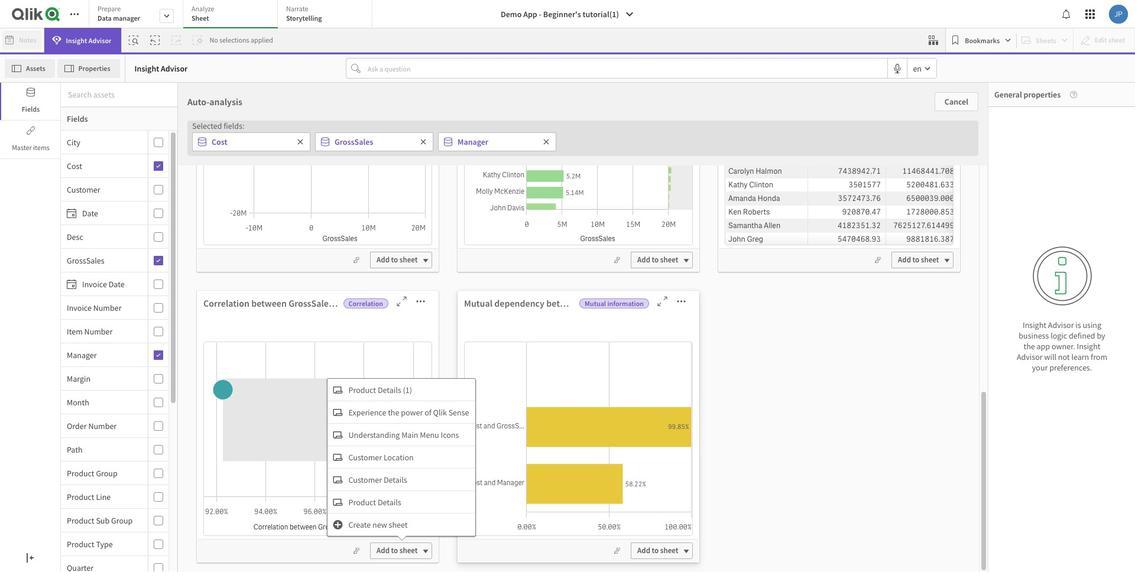 Task type: describe. For each thing, give the bounding box(es) containing it.
insight inside dropdown button
[[66, 36, 87, 45]]

0 horizontal spatial fields
[[22, 105, 40, 114]]

navigate inside in the top right. navigate to a specific sheet by selecting the
[[614, 391, 664, 408]]

11468441.7087
[[902, 166, 959, 176]]

1 horizontal spatial manager
[[384, 297, 419, 309]]

no
[[210, 35, 218, 44]]

menu containing city
[[61, 131, 177, 572]]

order number
[[67, 421, 117, 431]]

mutual for mutual information
[[585, 299, 606, 308]]

quarter menu item
[[61, 556, 169, 572]]

and inside now that you see how qlik sense connects all of your data, go ahead and explore this sheet by making selections in the filters above. clicking in charts is another way to make selections so give that a try too!
[[619, 178, 640, 195]]

storytelling
[[286, 14, 322, 22]]

that inside icon in the top right and selecting the sheet that you want to explore.
[[616, 448, 639, 465]]

details for product details
[[378, 497, 401, 508]]

clear your selections by selecting the
[[582, 467, 716, 505]]

toggle formatting element
[[57, 57, 81, 76]]

by inside application
[[1065, 129, 1075, 141]]

the inside clear your selections by selecting the
[[636, 488, 654, 505]]

using inside the navigate from sheet to sheet using the
[[582, 373, 613, 390]]

in inside icon in the top right and selecting the sheet that you want to explore.
[[582, 430, 592, 447]]

en
[[913, 63, 922, 74]]

ken roberts
[[728, 207, 770, 217]]

experience the power of qlik sense
[[349, 407, 469, 418]]

mutual for mutual dependency between cost and selected items
[[464, 297, 493, 309]]

so
[[582, 251, 595, 268]]

cost menu item
[[61, 154, 169, 178]]

customer for customer location
[[349, 452, 382, 463]]

collapse element
[[520, 57, 543, 76]]

selections inside clear your selections by selecting the
[[642, 467, 700, 484]]

analyze
[[192, 4, 214, 13]]

product for product details (1)
[[349, 385, 376, 395]]

product treemap
[[954, 333, 1028, 346]]

more image for manager
[[411, 296, 430, 307]]

that down the way
[[624, 251, 647, 268]]

the up right
[[652, 412, 671, 429]]

icons
[[679, 373, 710, 390]]

continue
[[582, 287, 636, 304]]

0 horizontal spatial qlik
[[433, 407, 447, 418]]

1 horizontal spatial insight advisor
[[135, 63, 188, 74]]

sheet inside in the top right. navigate to a specific sheet by selecting the
[[737, 391, 769, 408]]

the inside now that you see how qlik sense connects all of your data, go ahead and explore this sheet by making selections in the filters above. clicking in charts is another way to make selections so give that a try too!
[[700, 196, 718, 213]]

grosssales button
[[61, 255, 145, 266]]

type
[[96, 539, 113, 550]]

item
[[67, 326, 83, 337]]

all
[[637, 160, 650, 177]]

carolyn
[[728, 166, 754, 176]]

deselect field image
[[420, 138, 427, 145]]

help image
[[1061, 91, 1077, 98]]

path button
[[61, 444, 145, 455]]

selected
[[621, 297, 655, 309]]

manager menu item
[[61, 344, 169, 367]]

in inside in the top right. navigate to a specific sheet by selecting the
[[713, 373, 723, 390]]

in up charts
[[687, 196, 697, 213]]

sheet inside icon in the top right and selecting the sheet that you want to explore.
[[582, 448, 613, 465]]

invoice number menu item
[[61, 296, 169, 320]]

sales and margin by product group
[[574, 83, 724, 95]]

Note Body text field
[[9, 134, 558, 466]]

grosssales menu item
[[61, 249, 169, 273]]

the up "specific"
[[726, 373, 744, 390]]

the left power at the bottom of the page
[[388, 407, 399, 418]]

too!
[[677, 251, 700, 268]]

roberts
[[743, 207, 770, 217]]

selections right no
[[219, 35, 249, 44]]

the down icon in the bottom right of the page
[[745, 430, 764, 447]]

average sales per invoice by product group application
[[947, 122, 1135, 322]]

analyze sheet
[[192, 4, 214, 22]]

using inside insight advisor is using business logic defined by the app owner. insight advisor will not learn from your preferences.
[[1083, 320, 1102, 331]]

1 horizontal spatial fields
[[67, 114, 88, 124]]

data,
[[694, 160, 722, 177]]

the right rest
[[742, 305, 762, 322]]

top inside icon in the top right and selecting the sheet that you want to explore.
[[616, 430, 635, 447]]

filters
[[721, 196, 753, 213]]

selecting inside clear your selections by selecting the
[[582, 488, 633, 505]]

back image
[[9, 62, 19, 72]]

make
[[669, 232, 699, 250]]

navigate from sheet to sheet using the
[[582, 355, 744, 390]]

samantha
[[728, 221, 762, 231]]

selected fields:
[[192, 121, 244, 131]]

7625127.6144999
[[893, 221, 959, 231]]

qlik inside now that you see how qlik sense connects all of your data, go ahead and explore this sheet by making selections in the filters above. clicking in charts is another way to make selections so give that a try too!
[[710, 141, 732, 159]]

dependency
[[494, 297, 545, 309]]

more image for items
[[672, 296, 691, 307]]

cost inside menu item
[[67, 161, 82, 171]]

kathy
[[728, 180, 748, 190]]

city button
[[61, 137, 145, 148]]

allen
[[764, 221, 781, 231]]

clear
[[582, 467, 612, 484]]

halmon
[[756, 166, 782, 176]]

cancel button
[[935, 92, 979, 111]]

product type menu item
[[61, 533, 169, 556]]

@ inside button
[[38, 60, 48, 73]]

properties
[[78, 64, 110, 72]]

margin menu item
[[61, 367, 169, 391]]

not
[[1058, 352, 1070, 362]]

product down ask a question text box
[[661, 83, 696, 95]]

to inside in the top right. navigate to a specific sheet by selecting the
[[667, 391, 679, 408]]

* the data set contains negative or zero values that can
[[954, 550, 1135, 560]]

invoice number button
[[61, 302, 145, 313]]

in up make in the right top of the page
[[670, 214, 681, 231]]

1 vertical spatial items
[[657, 297, 679, 309]]

this inside 'continue to explore this app by interacting with the rest of the sheets'
[[700, 287, 723, 304]]

is inside now that you see how qlik sense connects all of your data, go ahead and explore this sheet by making selections in the filters above. clicking in charts is another way to make selections so give that a try too!
[[722, 214, 731, 231]]

insight down step back icon
[[135, 63, 159, 74]]

new
[[373, 519, 387, 530]]

go
[[725, 160, 740, 177]]

can
[[1126, 550, 1135, 560]]

selecting inside in the top right. navigate to a specific sheet by selecting the
[[598, 412, 649, 429]]

number for invoice number
[[93, 302, 122, 313]]

applied
[[251, 35, 273, 44]]

date menu item
[[61, 202, 169, 225]]

advisor up owner.
[[1048, 320, 1074, 331]]

customer menu item
[[61, 178, 169, 202]]

the inside insight advisor is using business logic defined by the app owner. insight advisor will not learn from your preferences.
[[1024, 341, 1035, 352]]

customer for customer
[[67, 184, 100, 195]]

rest
[[701, 305, 725, 322]]

invoice date
[[82, 279, 125, 289]]

see
[[660, 141, 679, 159]]

date inside menu item
[[109, 279, 125, 289]]

experience
[[349, 407, 386, 418]]

full screen image
[[653, 296, 672, 307]]

location
[[384, 452, 414, 463]]

app
[[523, 9, 537, 20]]

want
[[665, 448, 693, 465]]

month menu item
[[61, 391, 169, 414]]

2 horizontal spatial grosssales
[[335, 137, 373, 147]]

is inside insight advisor is using business logic defined by the app owner. insight advisor will not learn from your preferences.
[[1076, 320, 1081, 331]]

selecting inside icon in the top right and selecting the sheet that you want to explore.
[[691, 430, 743, 447]]

1 between from the left
[[251, 297, 287, 309]]

tab list containing prepare
[[89, 0, 377, 30]]

invoice for number
[[67, 302, 92, 313]]

to inside icon in the top right and selecting the sheet that you want to explore.
[[696, 448, 707, 465]]

product sub group
[[67, 515, 133, 526]]

item number
[[67, 326, 113, 337]]

920870.47
[[842, 207, 881, 217]]

continue to explore this app by interacting with the rest of the sheets
[[582, 287, 763, 341]]

by inside now that you see how qlik sense connects all of your data, go ahead and explore this sheet by making selections in the filters above. clicking in charts is another way to make selections so give that a try too!
[[745, 178, 759, 195]]

explore inside now that you see how qlik sense connects all of your data, go ahead and explore this sheet by making selections in the filters above. clicking in charts is another way to make selections so give that a try too!
[[643, 178, 685, 195]]

5200481.6337
[[906, 180, 959, 190]]

bold element
[[41, 83, 58, 98]]

product group menu item
[[61, 462, 169, 485]]

product details
[[349, 497, 401, 508]]

number for item number
[[84, 326, 113, 337]]

product sub group menu item
[[61, 509, 169, 533]]

0 horizontal spatial sales
[[574, 83, 597, 95]]

beginner's
[[543, 9, 581, 20]]

explore inside 'continue to explore this app by interacting with the rest of the sheets'
[[654, 287, 697, 304]]

from inside insight advisor is using business logic defined by the app owner. insight advisor will not learn from your preferences.
[[1091, 352, 1107, 362]]

product type button
[[61, 539, 145, 550]]

(1)
[[403, 385, 412, 395]]

manager button
[[61, 350, 145, 360]]

of inside now that you see how qlik sense connects all of your data, go ahead and explore this sheet by making selections in the filters above. clicking in charts is another way to make selections so give that a try too!
[[652, 160, 664, 177]]

2 vertical spatial grosssales
[[289, 297, 333, 309]]

master items
[[12, 143, 50, 152]]

invoice number
[[67, 302, 122, 313]]

that inside the product treemap * the data set contains negative or zero values that cannot be shown in this chart. application
[[1111, 550, 1125, 560]]

product details (1)
[[349, 385, 412, 395]]

your inside now that you see how qlik sense connects all of your data, go ahead and explore this sheet by making selections in the filters above. clicking in charts is another way to make selections so give that a try too!
[[666, 160, 692, 177]]

negative
[[1033, 550, 1061, 560]]

path
[[67, 444, 82, 455]]

greg
[[747, 234, 763, 244]]

product group button
[[61, 468, 145, 479]]

correlation between grosssales and cost by manager
[[203, 297, 419, 309]]

cost up the sheets
[[584, 297, 602, 309]]

product treemap * the data set contains negative or zero values that cannot be shown in this chart. application
[[947, 327, 1135, 567]]

product for product group
[[67, 468, 94, 479]]

cancel
[[945, 96, 968, 107]]

insight left logic
[[1023, 320, 1047, 331]]

by inside 'continue to explore this app by interacting with the rest of the sheets'
[[750, 287, 763, 304]]

city
[[67, 137, 80, 148]]

product sub group button
[[61, 515, 145, 526]]

sheet inside now that you see how qlik sense connects all of your data, go ahead and explore this sheet by making selections in the filters above. clicking in charts is another way to make selections so give that a try too!
[[711, 178, 743, 195]]

owner.
[[1052, 341, 1075, 352]]

icon
[[742, 412, 766, 429]]

*
[[954, 550, 958, 560]]

cost button
[[61, 161, 145, 171]]



Task type: locate. For each thing, give the bounding box(es) containing it.
None text field
[[327, 379, 406, 390]]

personal
[[24, 555, 55, 566]]

1 master items button from the left
[[0, 121, 60, 158]]

2 vertical spatial customer
[[349, 475, 382, 485]]

0 horizontal spatial a
[[649, 251, 656, 268]]

step back image
[[150, 35, 160, 45]]

fields button
[[0, 83, 60, 120], [1, 83, 60, 120], [61, 107, 177, 131]]

sheet
[[192, 14, 209, 22]]

that down right
[[616, 448, 639, 465]]

invoice date menu item
[[61, 273, 169, 296]]

your
[[666, 160, 692, 177], [1032, 362, 1048, 373], [614, 467, 640, 484]]

qlik up icons
[[433, 407, 447, 418]]

selections up clicking
[[626, 196, 684, 213]]

sub
[[96, 515, 110, 526]]

product line
[[67, 492, 111, 502]]

0 horizontal spatial date
[[82, 208, 98, 218]]

items right selected
[[657, 297, 679, 309]]

items inside button
[[33, 143, 50, 152]]

smart search image
[[129, 35, 139, 45]]

2 more image from the left
[[672, 296, 691, 307]]

underline image
[[78, 87, 85, 94]]

in the top right. navigate to a specific sheet by selecting the
[[582, 373, 769, 429]]

grosssales
[[335, 137, 373, 147], [67, 255, 104, 266], [289, 297, 333, 309]]

top left right
[[616, 430, 635, 447]]

that up connects
[[611, 141, 634, 159]]

product for product details
[[349, 497, 376, 508]]

the left icon.
[[636, 488, 654, 505]]

0 horizontal spatial of
[[425, 407, 432, 418]]

1 horizontal spatial sales
[[990, 129, 1014, 141]]

product inside application
[[1077, 129, 1112, 141]]

a
[[649, 251, 656, 268], [681, 391, 688, 408]]

selections down samantha
[[701, 232, 759, 250]]

italic image
[[61, 87, 69, 94]]

0 vertical spatial details
[[378, 385, 401, 395]]

1 horizontal spatial your
[[666, 160, 692, 177]]

0 vertical spatial manager
[[458, 137, 488, 147]]

product left the line
[[67, 492, 94, 502]]

add to sheet button
[[370, 252, 432, 268], [631, 252, 693, 268], [892, 252, 954, 268], [370, 543, 432, 559], [631, 543, 693, 559]]

item number menu item
[[61, 320, 169, 344]]

this inside now that you see how qlik sense connects all of your data, go ahead and explore this sheet by making selections in the filters above. clicking in charts is another way to make selections so give that a try too!
[[687, 178, 708, 195]]

samantha allen
[[728, 221, 781, 231]]

the left rest
[[679, 305, 699, 322]]

this down data,
[[687, 178, 708, 195]]

fields up city
[[67, 114, 88, 124]]

1 horizontal spatial grosssales
[[289, 297, 333, 309]]

details for product details (1)
[[378, 385, 401, 395]]

invoice inside 'menu item'
[[67, 302, 92, 313]]

1 horizontal spatial app
[[1037, 341, 1050, 352]]

to inside 'continue to explore this app by interacting with the rest of the sheets'
[[639, 287, 651, 304]]

1 vertical spatial you
[[641, 448, 662, 465]]

details up new
[[378, 497, 401, 508]]

to inside the navigate from sheet to sheet using the
[[698, 355, 710, 372]]

the down the sheets
[[616, 373, 634, 390]]

of right rest
[[727, 305, 740, 322]]

details
[[378, 385, 401, 395], [384, 475, 407, 485], [378, 497, 401, 508]]

0 vertical spatial using
[[1083, 320, 1102, 331]]

1 vertical spatial customer
[[349, 452, 382, 463]]

items right master
[[33, 143, 50, 152]]

clinton
[[749, 180, 773, 190]]

a left try
[[649, 251, 656, 268]]

more image
[[411, 296, 430, 307], [672, 296, 691, 307]]

1 vertical spatial insight advisor
[[135, 63, 188, 74]]

deselect field image
[[297, 138, 304, 145], [543, 138, 550, 145]]

the left 'will'
[[1024, 341, 1035, 352]]

1 vertical spatial your
[[1032, 362, 1048, 373]]

number right item
[[84, 326, 113, 337]]

0 horizontal spatial from
[[634, 355, 661, 372]]

details for customer details
[[384, 475, 407, 485]]

details image
[[496, 57, 520, 76]]

0 vertical spatial date
[[82, 208, 98, 218]]

en button
[[908, 59, 937, 78]]

0 vertical spatial invoice
[[1032, 129, 1063, 141]]

2 vertical spatial invoice
[[67, 302, 92, 313]]

your left not at the right bottom
[[1032, 362, 1048, 373]]

date down grosssales menu item
[[109, 279, 125, 289]]

app inside 'continue to explore this app by interacting with the rest of the sheets'
[[725, 287, 747, 304]]

number down invoice date
[[93, 302, 122, 313]]

9881816.3875
[[906, 234, 959, 244]]

product down help image
[[1077, 129, 1112, 141]]

sense inside now that you see how qlik sense connects all of your data, go ahead and explore this sheet by making selections in the filters above. clicking in charts is another way to make selections so give that a try too!
[[735, 141, 770, 159]]

2 vertical spatial details
[[378, 497, 401, 508]]

data
[[973, 550, 989, 560]]

number inside 'menu item'
[[93, 302, 122, 313]]

0 horizontal spatial margin
[[67, 373, 91, 384]]

product for product treemap
[[954, 333, 988, 346]]

insight advisor down step back icon
[[135, 63, 188, 74]]

power
[[401, 407, 423, 418]]

product for product type
[[67, 539, 94, 550]]

@ button
[[34, 57, 52, 76]]

1 horizontal spatial deselect field image
[[543, 138, 550, 145]]

from right learn
[[1091, 352, 1107, 362]]

product left type
[[67, 539, 94, 550]]

you
[[637, 141, 657, 159], [641, 448, 662, 465]]

explore.
[[710, 448, 755, 465]]

0 vertical spatial this
[[687, 178, 708, 195]]

amanda honda
[[728, 193, 780, 203]]

Search assets text field
[[61, 84, 177, 105]]

1 horizontal spatial date
[[109, 279, 125, 289]]

order number button
[[61, 421, 145, 431]]

1 vertical spatial details
[[384, 475, 407, 485]]

with
[[649, 305, 676, 322]]

in up "specific"
[[713, 373, 723, 390]]

1 vertical spatial grosssales
[[67, 255, 104, 266]]

1 vertical spatial manager
[[384, 297, 419, 309]]

0 horizontal spatial using
[[582, 373, 613, 390]]

0 vertical spatial customer
[[67, 184, 100, 195]]

1 horizontal spatial sense
[[735, 141, 770, 159]]

bookmarks
[[965, 36, 1000, 45]]

0 horizontal spatial grosssales
[[67, 255, 104, 266]]

1 horizontal spatial from
[[1091, 352, 1107, 362]]

1 horizontal spatial top
[[747, 373, 766, 390]]

a inside now that you see how qlik sense connects all of your data, go ahead and explore this sheet by making selections in the filters above. clicking in charts is another way to make selections so give that a try too!
[[649, 251, 656, 268]]

full screen image
[[392, 296, 411, 307]]

0 horizontal spatial your
[[614, 467, 640, 484]]

general
[[994, 89, 1022, 100]]

product inside application
[[954, 333, 988, 346]]

0 horizontal spatial items
[[33, 143, 50, 152]]

you down right
[[641, 448, 662, 465]]

group inside product group menu item
[[96, 468, 118, 479]]

honda
[[758, 193, 780, 203]]

margin inside 'menu item'
[[67, 373, 91, 384]]

application
[[0, 0, 1135, 572], [573, 122, 779, 567]]

is up john
[[722, 214, 731, 231]]

between
[[251, 297, 287, 309], [546, 297, 582, 309]]

2 horizontal spatial of
[[727, 305, 740, 322]]

@
[[38, 60, 48, 73], [9, 143, 16, 154]]

2 vertical spatial manager
[[67, 350, 97, 360]]

insight right owner.
[[1077, 341, 1101, 352]]

app down john
[[725, 287, 747, 304]]

1 vertical spatial margin
[[67, 373, 91, 384]]

demo
[[501, 9, 522, 20]]

from up in the top right. navigate to a specific sheet by selecting the
[[634, 355, 661, 372]]

product type
[[67, 539, 113, 550]]

1 vertical spatial top
[[616, 430, 635, 447]]

mutual up the sheets
[[585, 299, 606, 308]]

a down icons
[[681, 391, 688, 408]]

details down location
[[384, 475, 407, 485]]

1 horizontal spatial a
[[681, 391, 688, 408]]

ken
[[728, 207, 742, 217]]

1 vertical spatial sales
[[990, 129, 1014, 141]]

your right the clear
[[614, 467, 640, 484]]

2 vertical spatial selecting
[[582, 488, 633, 505]]

by inside insight advisor is using business logic defined by the app owner. insight advisor will not learn from your preferences.
[[1097, 331, 1105, 341]]

4182351.32
[[838, 221, 881, 231]]

create
[[349, 519, 371, 530]]

the inside the navigate from sheet to sheet using the
[[616, 373, 634, 390]]

1 deselect field image from the left
[[297, 138, 304, 145]]

1 vertical spatial is
[[1076, 320, 1081, 331]]

app left logic
[[1037, 341, 1050, 352]]

another
[[582, 232, 626, 250]]

details left (1)
[[378, 385, 401, 395]]

john
[[728, 234, 745, 244]]

order number menu item
[[61, 414, 169, 438]]

toggle formatting image
[[62, 62, 71, 72]]

explore down the "all"
[[643, 178, 685, 195]]

a inside in the top right. navigate to a specific sheet by selecting the
[[681, 391, 688, 408]]

1 vertical spatial invoice
[[82, 279, 107, 289]]

from inside the navigate from sheet to sheet using the
[[634, 355, 661, 372]]

product for product line
[[67, 492, 94, 502]]

1 more image from the left
[[411, 296, 430, 307]]

desc button
[[61, 231, 145, 242]]

Ask a question text field
[[365, 59, 888, 78]]

invoice right 'per'
[[1032, 129, 1063, 141]]

1 vertical spatial explore
[[654, 287, 697, 304]]

0 vertical spatial insight advisor
[[66, 36, 111, 45]]

mutual information
[[585, 299, 644, 308]]

add
[[377, 255, 390, 265], [637, 255, 650, 265], [898, 255, 911, 265], [377, 546, 390, 556], [637, 546, 650, 556]]

give
[[598, 251, 621, 268]]

zero
[[1072, 550, 1086, 560]]

0 vertical spatial margin
[[617, 83, 647, 95]]

correlation for correlation
[[349, 299, 383, 308]]

margin button
[[61, 373, 145, 384]]

per
[[1016, 129, 1030, 141]]

1 vertical spatial @
[[9, 143, 16, 154]]

insight advisor down data
[[66, 36, 111, 45]]

1 vertical spatial date
[[109, 279, 125, 289]]

interacting
[[582, 305, 647, 322]]

of inside 'continue to explore this app by interacting with the rest of the sheets'
[[727, 305, 740, 322]]

date down customer button
[[82, 208, 98, 218]]

1 horizontal spatial using
[[1083, 320, 1102, 331]]

james peterson image
[[1109, 5, 1128, 24]]

selecting down the clear
[[582, 488, 633, 505]]

selections down want
[[642, 467, 700, 484]]

1 vertical spatial number
[[84, 326, 113, 337]]

sense up icons
[[449, 407, 469, 418]]

1 horizontal spatial @
[[38, 60, 48, 73]]

icons
[[441, 430, 459, 440]]

insight advisor inside insight advisor dropdown button
[[66, 36, 111, 45]]

app inside insight advisor is using business logic defined by the app owner. insight advisor will not learn from your preferences.
[[1037, 341, 1050, 352]]

the up the clear
[[595, 430, 613, 447]]

customer up date button
[[67, 184, 100, 195]]

1 horizontal spatial between
[[546, 297, 582, 309]]

create new sheet
[[349, 519, 408, 530]]

2 vertical spatial number
[[88, 421, 117, 431]]

1 horizontal spatial margin
[[617, 83, 647, 95]]

1 horizontal spatial items
[[657, 297, 679, 309]]

deselect field image for cost
[[297, 138, 304, 145]]

customer for customer details
[[349, 475, 382, 485]]

advisor up auto-
[[161, 63, 188, 74]]

1 horizontal spatial is
[[1076, 320, 1081, 331]]

and inside icon in the top right and selecting the sheet that you want to explore.
[[667, 430, 689, 447]]

0 horizontal spatial @
[[9, 143, 16, 154]]

@ inside note body text box
[[9, 143, 16, 154]]

by inside clear your selections by selecting the
[[703, 467, 716, 484]]

selections tool image
[[929, 35, 938, 45]]

cost down city
[[67, 161, 82, 171]]

0 vertical spatial grosssales
[[335, 137, 373, 147]]

understanding
[[349, 430, 400, 440]]

to inside now that you see how qlik sense connects all of your data, go ahead and explore this sheet by making selections in the filters above. clicking in charts is another way to make selections so give that a try too!
[[654, 232, 666, 250]]

product up create
[[349, 497, 376, 508]]

auto-analysis
[[187, 96, 242, 108]]

you inside now that you see how qlik sense connects all of your data, go ahead and explore this sheet by making selections in the filters above. clicking in charts is another way to make selections so give that a try too!
[[637, 141, 657, 159]]

your down see
[[666, 160, 692, 177]]

correlation for correlation between grosssales and cost by manager
[[203, 297, 249, 309]]

selecting up explore.
[[691, 430, 743, 447]]

2 master items button from the left
[[1, 121, 60, 158]]

cost
[[212, 137, 227, 147], [67, 161, 82, 171], [352, 297, 370, 309], [584, 297, 602, 309]]

of right the "all"
[[652, 160, 664, 177]]

7438942.71
[[838, 166, 881, 176]]

0 vertical spatial app
[[725, 287, 747, 304]]

product down path
[[67, 468, 94, 479]]

treemap
[[990, 333, 1028, 346]]

0 vertical spatial your
[[666, 160, 692, 177]]

invoice inside menu item
[[82, 279, 107, 289]]

invoice up item
[[67, 302, 92, 313]]

navigate down the sheets
[[582, 355, 632, 372]]

month
[[67, 397, 89, 408]]

prepare data manager
[[98, 4, 140, 22]]

0 horizontal spatial app
[[725, 287, 747, 304]]

0 horizontal spatial mutual
[[464, 297, 493, 309]]

product left sub
[[67, 515, 94, 526]]

0 horizontal spatial insight advisor
[[66, 36, 111, 45]]

1 vertical spatial using
[[582, 373, 613, 390]]

insight up 'toggle formatting' element at the left
[[66, 36, 87, 45]]

1 horizontal spatial correlation
[[349, 299, 383, 308]]

2 deselect field image from the left
[[543, 138, 550, 145]]

deselect field image down note title text field
[[297, 138, 304, 145]]

invoice up invoice number
[[82, 279, 107, 289]]

learn
[[1072, 352, 1089, 362]]

6500039.0001
[[906, 193, 959, 203]]

demo app - beginner's tutorial(1)
[[501, 9, 619, 20]]

2 between from the left
[[546, 297, 582, 309]]

sales down ask a question text box
[[574, 83, 597, 95]]

of right power at the bottom of the page
[[425, 407, 432, 418]]

is right logic
[[1076, 320, 1081, 331]]

clicking
[[622, 214, 668, 231]]

1 horizontal spatial mutual
[[585, 299, 606, 308]]

2 horizontal spatial manager
[[458, 137, 488, 147]]

sales inside application
[[990, 129, 1014, 141]]

customer up product details
[[349, 475, 382, 485]]

sales left 'per'
[[990, 129, 1014, 141]]

date
[[82, 208, 98, 218], [109, 279, 125, 289]]

invoice for date
[[82, 279, 107, 289]]

0 vertical spatial sales
[[574, 83, 597, 95]]

tutorial(1)
[[583, 9, 619, 20]]

0 horizontal spatial top
[[616, 430, 635, 447]]

qlik up go
[[710, 141, 732, 159]]

line
[[96, 492, 111, 502]]

this up rest
[[700, 287, 723, 304]]

using
[[1083, 320, 1102, 331], [582, 373, 613, 390]]

0 horizontal spatial between
[[251, 297, 287, 309]]

2 horizontal spatial your
[[1032, 362, 1048, 373]]

cost down selected fields:
[[212, 137, 227, 147]]

0 vertical spatial of
[[652, 160, 664, 177]]

0 horizontal spatial sense
[[449, 407, 469, 418]]

2 vertical spatial your
[[614, 467, 640, 484]]

date button
[[61, 208, 145, 218]]

date inside "menu item"
[[82, 208, 98, 218]]

top inside in the top right. navigate to a specific sheet by selecting the
[[747, 373, 766, 390]]

group inside product sub group menu item
[[111, 515, 133, 526]]

invoice inside application
[[1032, 129, 1063, 141]]

0 horizontal spatial correlation
[[203, 297, 249, 309]]

1 vertical spatial navigate
[[614, 391, 664, 408]]

the up charts
[[700, 196, 718, 213]]

advisor inside dropdown button
[[88, 36, 111, 45]]

fields up 'master items'
[[22, 105, 40, 114]]

mutual left dependency
[[464, 297, 493, 309]]

connects
[[582, 160, 634, 177]]

order
[[67, 421, 87, 431]]

product for product sub group
[[67, 515, 94, 526]]

tab list
[[89, 0, 377, 30]]

1 vertical spatial of
[[727, 305, 740, 322]]

manager inside menu item
[[67, 350, 97, 360]]

1 horizontal spatial qlik
[[710, 141, 732, 159]]

advisor left 'will'
[[1017, 352, 1043, 362]]

Note title text field
[[9, 115, 558, 134]]

grosssales inside grosssales menu item
[[67, 255, 104, 266]]

menu
[[61, 131, 177, 572]]

selecting up right
[[598, 412, 649, 429]]

0 vertical spatial explore
[[643, 178, 685, 195]]

set
[[990, 550, 1000, 560]]

explore up 'with' on the bottom
[[654, 287, 697, 304]]

1 vertical spatial qlik
[[433, 407, 447, 418]]

1 horizontal spatial of
[[652, 160, 664, 177]]

0 vertical spatial items
[[33, 143, 50, 152]]

product line menu item
[[61, 485, 169, 509]]

fields:
[[224, 121, 244, 131]]

sense up carolyn halmon
[[735, 141, 770, 159]]

deselect field image for manager
[[543, 138, 550, 145]]

your inside clear your selections by selecting the
[[614, 467, 640, 484]]

0 horizontal spatial manager
[[67, 350, 97, 360]]

path menu item
[[61, 438, 169, 462]]

your inside insight advisor is using business logic defined by the app owner. insight advisor will not learn from your preferences.
[[1032, 362, 1048, 373]]

customer down understanding
[[349, 452, 382, 463]]

specific
[[691, 391, 735, 408]]

using up learn
[[1083, 320, 1102, 331]]

2 vertical spatial of
[[425, 407, 432, 418]]

0 vertical spatial @
[[38, 60, 48, 73]]

fields
[[22, 105, 40, 114], [67, 114, 88, 124]]

1 horizontal spatial more image
[[672, 296, 691, 307]]

insight advisor is using business logic defined by the app owner. insight advisor will not learn from your preferences.
[[1017, 320, 1107, 373]]

to
[[654, 232, 666, 250], [391, 255, 398, 265], [652, 255, 659, 265], [913, 255, 920, 265], [639, 287, 651, 304], [698, 355, 710, 372], [667, 391, 679, 408], [696, 448, 707, 465], [391, 546, 398, 556], [652, 546, 659, 556]]

0 horizontal spatial is
[[722, 214, 731, 231]]

margin up 'month'
[[67, 373, 91, 384]]

number down month 'button'
[[88, 421, 117, 431]]

you inside icon in the top right and selecting the sheet that you want to explore.
[[641, 448, 662, 465]]

1 vertical spatial app
[[1037, 341, 1050, 352]]

3501577
[[849, 180, 881, 190]]

by inside in the top right. navigate to a specific sheet by selecting the
[[582, 412, 595, 429]]

deselect field image left now
[[543, 138, 550, 145]]

1 vertical spatial selecting
[[691, 430, 743, 447]]

1 vertical spatial this
[[700, 287, 723, 304]]

item number button
[[61, 326, 145, 337]]

values
[[1087, 550, 1109, 560]]

product up "experience"
[[349, 385, 376, 395]]

city menu item
[[61, 131, 169, 154]]

0 vertical spatial you
[[637, 141, 657, 159]]

now
[[582, 141, 609, 159]]

way
[[629, 232, 651, 250]]

navigate
[[582, 355, 632, 372], [614, 391, 664, 408]]

0 vertical spatial top
[[747, 373, 766, 390]]

business
[[1019, 331, 1049, 341]]

navigate inside the navigate from sheet to sheet using the
[[582, 355, 632, 372]]

you up the "all"
[[637, 141, 657, 159]]

customer inside menu item
[[67, 184, 100, 195]]

number for order number
[[88, 421, 117, 431]]

sheet
[[711, 178, 743, 195], [400, 255, 418, 265], [660, 255, 678, 265], [921, 255, 939, 265], [664, 355, 695, 372], [712, 355, 744, 372], [737, 391, 769, 408], [582, 448, 613, 465], [389, 519, 408, 530], [400, 546, 418, 556], [660, 546, 678, 556]]

product left treemap
[[954, 333, 988, 346]]

cost left full screen image
[[352, 297, 370, 309]]

margin down ask a question text box
[[617, 83, 647, 95]]

in
[[687, 196, 697, 213], [670, 214, 681, 231], [713, 373, 723, 390], [582, 430, 592, 447]]

correlation
[[203, 297, 249, 309], [349, 299, 383, 308]]

amanda
[[728, 193, 756, 203]]

ahead
[[582, 178, 616, 195]]

-
[[539, 9, 542, 20]]

group inside average sales per invoice by product group application
[[1114, 129, 1135, 141]]

that left can
[[1111, 550, 1125, 560]]

navigate down the navigate from sheet to sheet using the
[[614, 391, 664, 408]]

desc menu item
[[61, 225, 169, 249]]



Task type: vqa. For each thing, say whether or not it's contained in the screenshot.
by
yes



